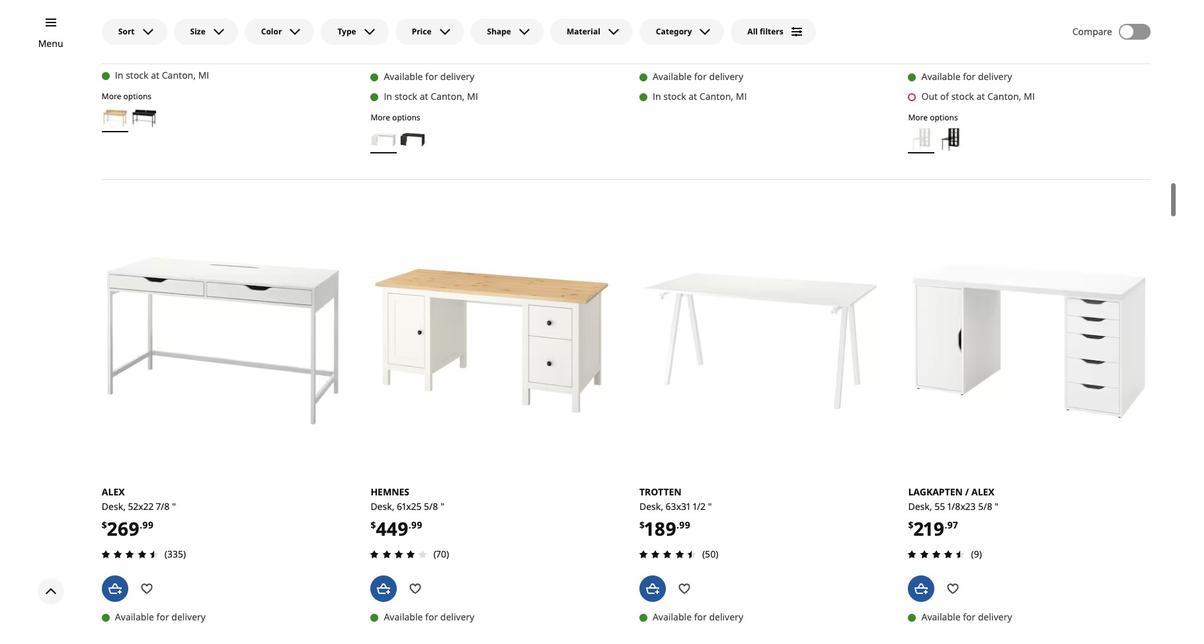 Task type: describe. For each thing, give the bounding box(es) containing it.
for down (70)
[[426, 611, 438, 623]]

0 horizontal spatial more
[[102, 91, 121, 102]]

more options for in stock at canton, mi
[[371, 112, 421, 123]]

(333) link
[[367, 0, 613, 27]]

trotten
[[640, 485, 682, 498]]

trotten desk, 63x31 1/2 " $ 189 . 99
[[640, 485, 712, 541]]

available for delivery down (50)
[[653, 611, 744, 623]]

in for (333)
[[384, 90, 392, 103]]

$ for 269
[[102, 519, 107, 532]]

desk, for 269
[[102, 500, 126, 513]]

review: 4.7 out of 5 stars. total reviews: 333 image
[[367, 6, 431, 22]]

delivery down category popup button
[[710, 70, 744, 83]]

available up of
[[922, 70, 961, 83]]

63x31
[[666, 500, 691, 513]]

delivery down (70)
[[441, 611, 475, 623]]

for down (335)
[[157, 611, 169, 623]]

449
[[376, 516, 409, 541]]

/
[[966, 485, 970, 498]]

review: 4.6 out of 5 stars. total reviews: 368 image
[[636, 6, 700, 22]]

price button
[[395, 19, 464, 45]]

52x22
[[128, 500, 154, 513]]

available for delivery down price popup button
[[384, 70, 475, 83]]

$ for 449
[[371, 519, 376, 532]]

in stock at canton, mi for (368)
[[653, 90, 747, 103]]

97
[[948, 519, 958, 532]]

compare
[[1073, 25, 1113, 38]]

in stock at canton, mi for (333)
[[384, 90, 478, 103]]

. for 189
[[677, 519, 680, 532]]

$ for 189
[[640, 519, 645, 532]]

7/8
[[156, 500, 170, 513]]

available for delivery up out of stock at canton, mi
[[922, 70, 1013, 83]]

material button
[[551, 19, 633, 45]]

delivery up out of stock at canton, mi
[[979, 70, 1013, 83]]

at right of
[[977, 90, 986, 103]]

out of stock at canton, mi
[[922, 90, 1035, 103]]

size
[[190, 26, 206, 37]]

269
[[107, 516, 140, 541]]

(368)
[[703, 7, 724, 20]]

delivery down (335)
[[172, 611, 206, 623]]

available down the price
[[384, 70, 423, 83]]

0 horizontal spatial in stock at canton, mi
[[115, 69, 209, 81]]

hemnes desk, 61x25 5/8 " $ 449 . 99
[[371, 485, 445, 541]]

all filters
[[748, 26, 784, 37]]

delivery down (9)
[[979, 611, 1013, 623]]

review: 4.6 out of 5 stars. total reviews: 9 image
[[905, 547, 969, 562]]

" for 449
[[441, 500, 445, 513]]

all
[[748, 26, 758, 37]]

price
[[412, 26, 432, 37]]

at down 'sort' popup button
[[151, 69, 160, 81]]

review: 4.6 out of 5 stars. total reviews: 50 image
[[636, 547, 700, 562]]

available down review: 4.5 out of 5 stars. total reviews: 335 'image'
[[115, 611, 154, 623]]

" for 269
[[172, 500, 176, 513]]

for down (9)
[[964, 611, 976, 623]]

0 horizontal spatial options
[[123, 91, 152, 102]]

189
[[645, 516, 677, 541]]

(70)
[[434, 548, 449, 560]]

more for out
[[909, 112, 928, 123]]

category
[[656, 26, 692, 37]]

shape button
[[471, 19, 544, 45]]

type
[[338, 26, 356, 37]]

available down review: 4.6 out of 5 stars. total reviews: 50 image
[[653, 611, 692, 623]]

hemnes
[[371, 485, 410, 498]]

available for delivery down (70)
[[384, 611, 475, 623]]

at down category popup button
[[689, 90, 698, 103]]

for down category popup button
[[695, 70, 707, 83]]

. for 269
[[140, 519, 142, 532]]

for up out of stock at canton, mi
[[964, 70, 976, 83]]



Task type: locate. For each thing, give the bounding box(es) containing it.
2 horizontal spatial in stock at canton, mi
[[653, 90, 747, 103]]

" right 7/8
[[172, 500, 176, 513]]

available for delivery down (335)
[[115, 611, 206, 623]]

" right 1/8x23 at the right bottom
[[995, 500, 999, 513]]

category button
[[640, 19, 725, 45]]

1 horizontal spatial in
[[384, 90, 392, 103]]

canton,
[[162, 69, 196, 81], [700, 90, 734, 103], [431, 90, 465, 103], [988, 90, 1022, 103]]

0 horizontal spatial alex
[[102, 485, 125, 498]]

4 . from the left
[[945, 519, 948, 532]]

99
[[142, 519, 154, 532], [680, 519, 691, 532], [411, 519, 423, 532]]

desk, inside trotten desk, 63x31 1/2 " $ 189 . 99
[[640, 500, 664, 513]]

1 horizontal spatial in stock at canton, mi
[[384, 90, 478, 103]]

for
[[695, 70, 707, 83], [426, 70, 438, 83], [964, 70, 976, 83], [157, 611, 169, 623], [695, 611, 707, 623], [426, 611, 438, 623], [964, 611, 976, 623]]

. for 449
[[409, 519, 411, 532]]

. inside lagkapten / alex desk, 55 1/8x23 5/8 " $ 219 . 97
[[945, 519, 948, 532]]

available
[[653, 70, 692, 83], [384, 70, 423, 83], [922, 70, 961, 83], [115, 611, 154, 623], [653, 611, 692, 623], [384, 611, 423, 623], [922, 611, 961, 623]]

color button
[[245, 19, 315, 45]]

1 . from the left
[[140, 519, 142, 532]]

3 . from the left
[[409, 519, 411, 532]]

available down review: 4.6 out of 5 stars. total reviews: 9 image
[[922, 611, 961, 623]]

2 horizontal spatial more
[[909, 112, 928, 123]]

1 alex from the left
[[102, 485, 125, 498]]

delivery down price popup button
[[441, 70, 475, 83]]

" inside lagkapten / alex desk, 55 1/8x23 5/8 " $ 219 . 97
[[995, 500, 999, 513]]

alex
[[102, 485, 125, 498], [972, 485, 995, 498]]

(333)
[[434, 7, 455, 20]]

$ up review: 4.6 out of 5 stars. total reviews: 9 image
[[909, 519, 914, 532]]

(50)
[[703, 548, 719, 560]]

options for out of stock at canton, mi
[[930, 112, 959, 123]]

1/2
[[693, 500, 706, 513]]

. down '61x25'
[[409, 519, 411, 532]]

available for delivery
[[653, 70, 744, 83], [384, 70, 475, 83], [922, 70, 1013, 83], [115, 611, 206, 623], [653, 611, 744, 623], [384, 611, 475, 623], [922, 611, 1013, 623]]

options
[[123, 91, 152, 102], [392, 112, 421, 123], [930, 112, 959, 123]]

$ inside hemnes desk, 61x25 5/8 " $ 449 . 99
[[371, 519, 376, 532]]

99 for 449
[[411, 519, 423, 532]]

4 " from the left
[[995, 500, 999, 513]]

2 horizontal spatial options
[[930, 112, 959, 123]]

2 horizontal spatial 99
[[680, 519, 691, 532]]

0 horizontal spatial more options
[[102, 91, 152, 102]]

more options
[[102, 91, 152, 102], [371, 112, 421, 123], [909, 112, 959, 123]]

" inside alex desk, 52x22 7/8 " $ 269 . 99
[[172, 500, 176, 513]]

more
[[102, 91, 121, 102], [371, 112, 390, 123], [909, 112, 928, 123]]

" for 189
[[708, 500, 712, 513]]

61x25
[[397, 500, 422, 513]]

menu button
[[38, 36, 63, 51]]

4 $ from the left
[[909, 519, 914, 532]]

of
[[941, 90, 950, 103]]

3 $ from the left
[[371, 519, 376, 532]]

"
[[172, 500, 176, 513], [708, 500, 712, 513], [441, 500, 445, 513], [995, 500, 999, 513]]

$ inside alex desk, 52x22 7/8 " $ 269 . 99
[[102, 519, 107, 532]]

in stock at canton, mi
[[115, 69, 209, 81], [653, 90, 747, 103], [384, 90, 478, 103]]

in
[[115, 69, 123, 81], [653, 90, 661, 103], [384, 90, 392, 103]]

3 " from the left
[[441, 500, 445, 513]]

2 desk, from the left
[[640, 500, 664, 513]]

99 down '52x22'
[[142, 519, 154, 532]]

menu
[[38, 37, 63, 50]]

1 horizontal spatial alex
[[972, 485, 995, 498]]

desk, inside lagkapten / alex desk, 55 1/8x23 5/8 " $ 219 . 97
[[909, 500, 933, 513]]

. down the 63x31
[[677, 519, 680, 532]]

. inside hemnes desk, 61x25 5/8 " $ 449 . 99
[[409, 519, 411, 532]]

desk, down trotten
[[640, 500, 664, 513]]

delivery
[[710, 70, 744, 83], [441, 70, 475, 83], [979, 70, 1013, 83], [172, 611, 206, 623], [710, 611, 744, 623], [441, 611, 475, 623], [979, 611, 1013, 623]]

for down price popup button
[[426, 70, 438, 83]]

0 horizontal spatial in
[[115, 69, 123, 81]]

sort button
[[102, 19, 167, 45]]

.
[[140, 519, 142, 532], [677, 519, 680, 532], [409, 519, 411, 532], [945, 519, 948, 532]]

lagkapten / alex desk, 55 1/8x23 5/8 " $ 219 . 97
[[909, 485, 999, 541]]

mi
[[198, 69, 209, 81], [736, 90, 747, 103], [467, 90, 478, 103], [1024, 90, 1035, 103]]

99 down the 63x31
[[680, 519, 691, 532]]

. inside alex desk, 52x22 7/8 " $ 269 . 99
[[140, 519, 142, 532]]

0 horizontal spatial 5/8
[[424, 500, 438, 513]]

1 99 from the left
[[142, 519, 154, 532]]

2 horizontal spatial in
[[653, 90, 661, 103]]

(9)
[[972, 548, 983, 560]]

4 desk, from the left
[[909, 500, 933, 513]]

(368) link
[[636, 0, 882, 27]]

available for delivery down category popup button
[[653, 70, 744, 83]]

5/8 right 1/8x23 at the right bottom
[[979, 500, 993, 513]]

alex right /
[[972, 485, 995, 498]]

at down price popup button
[[420, 90, 429, 103]]

1 desk, from the left
[[102, 500, 126, 513]]

options for in stock at canton, mi
[[392, 112, 421, 123]]

219
[[914, 516, 945, 541]]

1/8x23
[[948, 500, 976, 513]]

desk,
[[102, 500, 126, 513], [640, 500, 664, 513], [371, 500, 395, 513], [909, 500, 933, 513]]

color
[[261, 26, 282, 37]]

desk, for 449
[[371, 500, 395, 513]]

2 " from the left
[[708, 500, 712, 513]]

alex inside alex desk, 52x22 7/8 " $ 269 . 99
[[102, 485, 125, 498]]

55
[[935, 500, 946, 513]]

1 " from the left
[[172, 500, 176, 513]]

available down review: 4.2 out of 5 stars. total reviews: 70 "image"
[[384, 611, 423, 623]]

$ inside lagkapten / alex desk, 55 1/8x23 5/8 " $ 219 . 97
[[909, 519, 914, 532]]

1 $ from the left
[[102, 519, 107, 532]]

all filters button
[[731, 19, 816, 45]]

more options for out of stock at canton, mi
[[909, 112, 959, 123]]

3 desk, from the left
[[371, 500, 395, 513]]

. down 55
[[945, 519, 948, 532]]

99 inside hemnes desk, 61x25 5/8 " $ 449 . 99
[[411, 519, 423, 532]]

sort
[[118, 26, 135, 37]]

available down category
[[653, 70, 692, 83]]

available for delivery down (9)
[[922, 611, 1013, 623]]

. down '52x22'
[[140, 519, 142, 532]]

desk, inside alex desk, 52x22 7/8 " $ 269 . 99
[[102, 500, 126, 513]]

" inside hemnes desk, 61x25 5/8 " $ 449 . 99
[[441, 500, 445, 513]]

lagkapten
[[909, 485, 963, 498]]

review: 4.5 out of 5 stars. total reviews: 335 image
[[98, 547, 162, 562]]

out
[[922, 90, 938, 103]]

1 horizontal spatial 99
[[411, 519, 423, 532]]

" inside trotten desk, 63x31 1/2 " $ 189 . 99
[[708, 500, 712, 513]]

. inside trotten desk, 63x31 1/2 " $ 189 . 99
[[677, 519, 680, 532]]

5/8 inside hemnes desk, 61x25 5/8 " $ 449 . 99
[[424, 500, 438, 513]]

stock
[[126, 69, 149, 81], [664, 90, 687, 103], [395, 90, 418, 103], [952, 90, 975, 103]]

99 for 269
[[142, 519, 154, 532]]

2 horizontal spatial more options
[[909, 112, 959, 123]]

alex up 269
[[102, 485, 125, 498]]

desk, down hemnes
[[371, 500, 395, 513]]

$
[[102, 519, 107, 532], [640, 519, 645, 532], [371, 519, 376, 532], [909, 519, 914, 532]]

desk, left 55
[[909, 500, 933, 513]]

0 horizontal spatial 99
[[142, 519, 154, 532]]

1 horizontal spatial more
[[371, 112, 390, 123]]

$ down trotten
[[640, 519, 645, 532]]

$ inside trotten desk, 63x31 1/2 " $ 189 . 99
[[640, 519, 645, 532]]

1 5/8 from the left
[[424, 500, 438, 513]]

more for in
[[371, 112, 390, 123]]

desk, up 269
[[102, 500, 126, 513]]

type button
[[321, 19, 389, 45]]

alex inside lagkapten / alex desk, 55 1/8x23 5/8 " $ 219 . 97
[[972, 485, 995, 498]]

$ up review: 4.5 out of 5 stars. total reviews: 335 'image'
[[102, 519, 107, 532]]

desk, for 189
[[640, 500, 664, 513]]

99 for 189
[[680, 519, 691, 532]]

99 inside trotten desk, 63x31 1/2 " $ 189 . 99
[[680, 519, 691, 532]]

5/8 inside lagkapten / alex desk, 55 1/8x23 5/8 " $ 219 . 97
[[979, 500, 993, 513]]

2 alex from the left
[[972, 485, 995, 498]]

3 99 from the left
[[411, 519, 423, 532]]

1 horizontal spatial more options
[[371, 112, 421, 123]]

" right '61x25'
[[441, 500, 445, 513]]

in for (368)
[[653, 90, 661, 103]]

(335)
[[165, 548, 186, 560]]

1 horizontal spatial options
[[392, 112, 421, 123]]

desk, inside hemnes desk, 61x25 5/8 " $ 449 . 99
[[371, 500, 395, 513]]

size button
[[174, 19, 238, 45]]

1 horizontal spatial 5/8
[[979, 500, 993, 513]]

shape
[[487, 26, 511, 37]]

delivery down (50)
[[710, 611, 744, 623]]

$ down hemnes
[[371, 519, 376, 532]]

" right 1/2 at the bottom of page
[[708, 500, 712, 513]]

2 99 from the left
[[680, 519, 691, 532]]

99 inside alex desk, 52x22 7/8 " $ 269 . 99
[[142, 519, 154, 532]]

5/8 right '61x25'
[[424, 500, 438, 513]]

review: 4.2 out of 5 stars. total reviews: 70 image
[[367, 547, 431, 562]]

material
[[567, 26, 601, 37]]

filters
[[760, 26, 784, 37]]

2 . from the left
[[677, 519, 680, 532]]

2 $ from the left
[[640, 519, 645, 532]]

2 5/8 from the left
[[979, 500, 993, 513]]

5/8
[[424, 500, 438, 513], [979, 500, 993, 513]]

99 down '61x25'
[[411, 519, 423, 532]]

alex desk, 52x22 7/8 " $ 269 . 99
[[102, 485, 176, 541]]

for down (50)
[[695, 611, 707, 623]]

at
[[151, 69, 160, 81], [689, 90, 698, 103], [420, 90, 429, 103], [977, 90, 986, 103]]



Task type: vqa. For each thing, say whether or not it's contained in the screenshot.
"Bundles"
no



